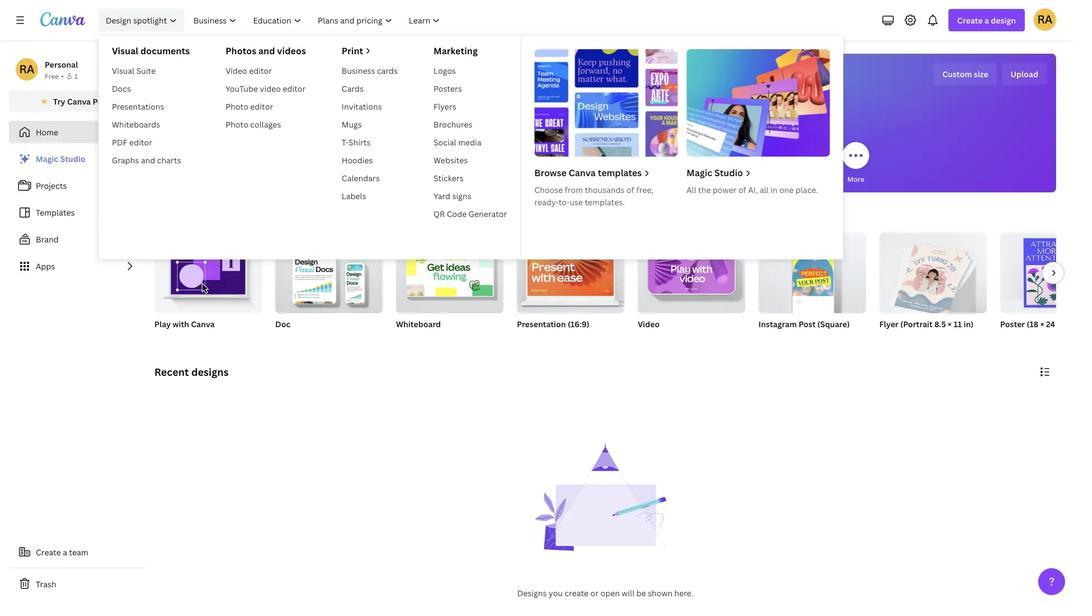 Task type: locate. For each thing, give the bounding box(es) containing it.
for you button
[[341, 134, 368, 193]]

1 vertical spatial whiteboards
[[459, 174, 501, 184]]

whiteboards up pdf editor
[[112, 119, 160, 130]]

video
[[226, 65, 247, 76], [638, 319, 660, 329]]

0 horizontal spatial whiteboards
[[112, 119, 160, 130]]

business cards
[[342, 65, 398, 76]]

× left 24
[[1041, 319, 1045, 329]]

try canva pro button
[[9, 91, 146, 112]]

2 photo from the top
[[226, 119, 248, 130]]

0 horizontal spatial ×
[[948, 319, 952, 329]]

whiteboard
[[396, 319, 441, 329]]

1 horizontal spatial print
[[707, 174, 723, 184]]

video for video editor
[[226, 65, 247, 76]]

0 vertical spatial canva
[[67, 96, 91, 107]]

canva inside button
[[67, 96, 91, 107]]

1 horizontal spatial media
[[606, 174, 626, 184]]

brand link
[[9, 228, 146, 251]]

× left 11
[[948, 319, 952, 329]]

0 vertical spatial magic studio
[[36, 154, 85, 164]]

photo inside 'link'
[[226, 119, 248, 130]]

0 vertical spatial magic
[[36, 154, 58, 164]]

1 horizontal spatial social media
[[585, 174, 626, 184]]

docs link
[[107, 79, 194, 97]]

None search field
[[438, 104, 774, 126]]

1 horizontal spatial design
[[991, 15, 1016, 25]]

1 vertical spatial magic
[[687, 167, 713, 179]]

visual suite
[[112, 65, 156, 76]]

editor inside photo editor link
[[250, 101, 273, 112]]

with
[[173, 319, 189, 329]]

0 horizontal spatial magic
[[36, 154, 58, 164]]

flyers link
[[429, 97, 512, 115]]

you for for you
[[355, 174, 367, 184]]

presentations button
[[520, 134, 566, 193]]

of for magic studio
[[739, 184, 747, 195]]

print link
[[342, 45, 398, 57]]

1 horizontal spatial of
[[739, 184, 747, 195]]

and down pdf editor link
[[141, 155, 155, 165]]

social inside button
[[585, 174, 605, 184]]

(18
[[1027, 319, 1039, 329]]

will left be
[[622, 588, 635, 599]]

hoodies link
[[337, 151, 402, 169]]

social up websites on the left
[[434, 137, 457, 147]]

magic up 'the'
[[687, 167, 713, 179]]

you inside button
[[355, 174, 367, 184]]

0 horizontal spatial video
[[226, 65, 247, 76]]

invitations
[[342, 101, 382, 112]]

designs
[[518, 588, 547, 599]]

magic down home
[[36, 154, 58, 164]]

×
[[948, 319, 952, 329], [1041, 319, 1045, 329]]

1 vertical spatial you
[[355, 174, 367, 184]]

for
[[343, 174, 353, 184]]

create inside button
[[36, 547, 61, 558]]

media inside "link"
[[458, 137, 482, 147]]

canva inside design spotlight menu
[[569, 167, 596, 179]]

design
[[991, 15, 1016, 25], [604, 67, 661, 91]]

canva right with
[[191, 319, 215, 329]]

free
[[45, 71, 59, 81]]

and for photos
[[259, 45, 275, 57]]

1 vertical spatial magic studio
[[687, 167, 743, 179]]

social media
[[434, 137, 482, 147], [585, 174, 626, 184]]

photo collages
[[226, 119, 281, 130]]

0 horizontal spatial magic studio
[[36, 154, 85, 164]]

0 vertical spatial a
[[985, 15, 990, 25]]

print inside button
[[707, 174, 723, 184]]

personal
[[45, 59, 78, 70]]

video inside design spotlight menu
[[226, 65, 247, 76]]

create left team
[[36, 547, 61, 558]]

social up thousands
[[585, 174, 605, 184]]

in right all
[[771, 184, 778, 195]]

projects
[[36, 181, 67, 191]]

and up video editor link
[[259, 45, 275, 57]]

you
[[567, 67, 600, 91], [355, 174, 367, 184], [549, 588, 563, 599]]

editor right video
[[283, 83, 306, 94]]

1 horizontal spatial ×
[[1041, 319, 1045, 329]]

photo for photo editor
[[226, 101, 248, 112]]

1 horizontal spatial in
[[1058, 319, 1065, 329]]

play
[[154, 319, 171, 329]]

1 horizontal spatial and
[[259, 45, 275, 57]]

2 vertical spatial canva
[[191, 319, 215, 329]]

of inside choose from thousands of free, ready-to-use templates.
[[627, 184, 635, 195]]

1 horizontal spatial presentations
[[520, 174, 566, 184]]

1 horizontal spatial ruby anderson image
[[1034, 8, 1057, 31]]

ruby anderson image for ra dropdown button on the top
[[1034, 8, 1057, 31]]

whiteboards button
[[459, 134, 501, 193]]

group
[[759, 228, 866, 313], [880, 228, 987, 317], [275, 233, 383, 313], [396, 233, 504, 313], [517, 233, 625, 313], [638, 233, 746, 313], [1001, 233, 1075, 313]]

1 visual from the top
[[112, 45, 138, 57]]

browse canva templates
[[535, 167, 642, 179]]

photo down youtube on the left of page
[[226, 101, 248, 112]]

a left team
[[63, 547, 67, 558]]

instagram post (square) group
[[759, 228, 866, 344]]

brochures
[[434, 119, 473, 130]]

poster (18 × 24 in po
[[1001, 319, 1075, 329]]

designs
[[191, 365, 229, 379]]

1 vertical spatial ruby anderson image
[[16, 58, 38, 81]]

canva up from
[[569, 167, 596, 179]]

presentation
[[517, 319, 566, 329]]

1 horizontal spatial will
[[622, 588, 635, 599]]

po
[[1067, 319, 1075, 329]]

0 vertical spatial create
[[958, 15, 983, 25]]

0 horizontal spatial and
[[141, 155, 155, 165]]

0 vertical spatial social
[[434, 137, 457, 147]]

whiteboards up yard signs link
[[459, 174, 501, 184]]

photo editor
[[226, 101, 273, 112]]

2 vertical spatial you
[[549, 588, 563, 599]]

design inside create a design dropdown button
[[991, 15, 1016, 25]]

1 vertical spatial social
[[585, 174, 605, 184]]

visual inside "link"
[[112, 65, 135, 76]]

2 visual from the top
[[112, 65, 135, 76]]

editor up youtube video editor
[[249, 65, 272, 76]]

1 horizontal spatial you
[[549, 588, 563, 599]]

1 horizontal spatial create
[[958, 15, 983, 25]]

stickers link
[[429, 169, 512, 187]]

social media inside "link"
[[434, 137, 482, 147]]

be
[[637, 588, 646, 599]]

1 vertical spatial photo
[[226, 119, 248, 130]]

create for create a team
[[36, 547, 61, 558]]

2 horizontal spatial you
[[567, 67, 600, 91]]

in left 'po'
[[1058, 319, 1065, 329]]

flyer (portrait 8.5 × 11 in)
[[880, 319, 974, 329]]

cards link
[[337, 79, 402, 97]]

what will you design today?
[[483, 67, 728, 91]]

0 vertical spatial print
[[342, 45, 363, 57]]

top level navigation element
[[96, 9, 844, 260]]

1 photo from the top
[[226, 101, 248, 112]]

open
[[601, 588, 620, 599]]

presentations
[[112, 101, 164, 112], [520, 174, 566, 184]]

a inside button
[[63, 547, 67, 558]]

video inside 'group'
[[638, 319, 660, 329]]

1 horizontal spatial a
[[985, 15, 990, 25]]

a inside dropdown button
[[985, 15, 990, 25]]

media up thousands
[[606, 174, 626, 184]]

0 horizontal spatial studio
[[60, 154, 85, 164]]

× inside group
[[948, 319, 952, 329]]

0 vertical spatial visual
[[112, 45, 138, 57]]

of for browse canva templates
[[627, 184, 635, 195]]

1 horizontal spatial video
[[638, 319, 660, 329]]

visual up docs
[[112, 65, 135, 76]]

power
[[713, 184, 737, 195]]

1 vertical spatial canva
[[569, 167, 596, 179]]

1 vertical spatial print
[[707, 174, 723, 184]]

group for doc
[[275, 233, 383, 313]]

templates link
[[9, 201, 146, 224]]

pdf
[[112, 137, 127, 147]]

0 horizontal spatial of
[[627, 184, 635, 195]]

0 vertical spatial ruby anderson image
[[1034, 8, 1057, 31]]

whiteboard group
[[396, 233, 504, 344]]

a up size
[[985, 15, 990, 25]]

0 vertical spatial photo
[[226, 101, 248, 112]]

canva right try
[[67, 96, 91, 107]]

1 horizontal spatial social
[[585, 174, 605, 184]]

2 of from the left
[[739, 184, 747, 195]]

editor for video editor
[[249, 65, 272, 76]]

0 vertical spatial in
[[771, 184, 778, 195]]

social media button
[[585, 134, 626, 193]]

social media up thousands
[[585, 174, 626, 184]]

editor up graphs and charts
[[129, 137, 152, 147]]

2 × from the left
[[1041, 319, 1045, 329]]

youtube video editor
[[226, 83, 306, 94]]

shown
[[648, 588, 673, 599]]

0 horizontal spatial presentations
[[112, 101, 164, 112]]

visual up visual suite
[[112, 45, 138, 57]]

will right what
[[535, 67, 563, 91]]

logos link
[[429, 62, 512, 79]]

0 horizontal spatial a
[[63, 547, 67, 558]]

print inside 'link'
[[342, 45, 363, 57]]

for you
[[343, 174, 367, 184]]

canva
[[67, 96, 91, 107], [569, 167, 596, 179], [191, 319, 215, 329]]

social media down brochures
[[434, 137, 482, 147]]

ruby anderson image for ruby anderson element
[[16, 58, 38, 81]]

1 vertical spatial create
[[36, 547, 61, 558]]

ra button
[[1034, 8, 1057, 31]]

0 vertical spatial design
[[991, 15, 1016, 25]]

choose
[[535, 184, 563, 195]]

11
[[954, 319, 962, 329]]

0 horizontal spatial ruby anderson image
[[16, 58, 38, 81]]

0 vertical spatial media
[[458, 137, 482, 147]]

in inside design spotlight menu
[[771, 184, 778, 195]]

group for instagram post (square)
[[759, 228, 866, 313]]

1 of from the left
[[627, 184, 635, 195]]

recent designs
[[154, 365, 229, 379]]

pdf editor
[[112, 137, 152, 147]]

1 vertical spatial a
[[63, 547, 67, 558]]

browse
[[535, 167, 567, 179]]

studio up power
[[715, 167, 743, 179]]

create inside dropdown button
[[958, 15, 983, 25]]

charts
[[157, 155, 181, 165]]

qr code generator link
[[429, 205, 512, 223]]

media
[[458, 137, 482, 147], [606, 174, 626, 184]]

canva for templates
[[569, 167, 596, 179]]

0 horizontal spatial design
[[604, 67, 661, 91]]

trash
[[36, 579, 56, 590]]

group for presentation (16:9)
[[517, 233, 625, 313]]

studio inside design spotlight menu
[[715, 167, 743, 179]]

magic studio up projects
[[36, 154, 85, 164]]

0 horizontal spatial create
[[36, 547, 61, 558]]

0 horizontal spatial social media
[[434, 137, 482, 147]]

1 horizontal spatial magic
[[687, 167, 713, 179]]

0 vertical spatial whiteboards
[[112, 119, 160, 130]]

0 horizontal spatial canva
[[67, 96, 91, 107]]

designs you create or open will be shown here.
[[518, 588, 694, 599]]

2 horizontal spatial canva
[[569, 167, 596, 179]]

of left "free,"
[[627, 184, 635, 195]]

× inside 'group'
[[1041, 319, 1045, 329]]

instagram
[[759, 319, 797, 329]]

presentation (16:9) group
[[517, 233, 625, 344]]

presentations up choose
[[520, 174, 566, 184]]

0 vertical spatial video
[[226, 65, 247, 76]]

1 vertical spatial media
[[606, 174, 626, 184]]

magic studio up power
[[687, 167, 743, 179]]

of left the ai,
[[739, 184, 747, 195]]

1 horizontal spatial whiteboards
[[459, 174, 501, 184]]

1 horizontal spatial studio
[[715, 167, 743, 179]]

presentations up whiteboards link
[[112, 101, 164, 112]]

1 vertical spatial video
[[638, 319, 660, 329]]

0 vertical spatial and
[[259, 45, 275, 57]]

0 horizontal spatial media
[[458, 137, 482, 147]]

all
[[760, 184, 769, 195]]

1 × from the left
[[948, 319, 952, 329]]

social
[[434, 137, 457, 147], [585, 174, 605, 184]]

whiteboards
[[112, 119, 160, 130], [459, 174, 501, 184]]

editor inside pdf editor link
[[129, 137, 152, 147]]

group for whiteboard
[[396, 233, 504, 313]]

visual for visual documents
[[112, 45, 138, 57]]

editor down youtube video editor
[[250, 101, 273, 112]]

0 horizontal spatial in
[[771, 184, 778, 195]]

0 horizontal spatial social
[[434, 137, 457, 147]]

1 horizontal spatial canva
[[191, 319, 215, 329]]

of
[[627, 184, 635, 195], [739, 184, 747, 195]]

ruby anderson image
[[1034, 8, 1057, 31], [16, 58, 38, 81]]

0 vertical spatial studio
[[60, 154, 85, 164]]

1 vertical spatial studio
[[715, 167, 743, 179]]

whiteboards inside design spotlight menu
[[112, 119, 160, 130]]

photo down photo editor
[[226, 119, 248, 130]]

editor inside video editor link
[[249, 65, 272, 76]]

print for print
[[342, 45, 363, 57]]

yard signs
[[434, 191, 472, 201]]

list containing magic studio
[[9, 148, 146, 278]]

docs
[[112, 83, 131, 94]]

0 horizontal spatial you
[[355, 174, 367, 184]]

studio down home link
[[60, 154, 85, 164]]

in inside 'group'
[[1058, 319, 1065, 329]]

1 vertical spatial in
[[1058, 319, 1065, 329]]

0 vertical spatial will
[[535, 67, 563, 91]]

0 horizontal spatial print
[[342, 45, 363, 57]]

1 vertical spatial visual
[[112, 65, 135, 76]]

1 horizontal spatial magic studio
[[687, 167, 743, 179]]

0 vertical spatial social media
[[434, 137, 482, 147]]

1 vertical spatial design
[[604, 67, 661, 91]]

0 vertical spatial presentations
[[112, 101, 164, 112]]

print up power
[[707, 174, 723, 184]]

1 vertical spatial and
[[141, 155, 155, 165]]

and for graphs
[[141, 155, 155, 165]]

print up business
[[342, 45, 363, 57]]

ruby anderson image
[[1034, 8, 1057, 31]]

create up custom size
[[958, 15, 983, 25]]

media up "websites" link
[[458, 137, 482, 147]]

list
[[9, 148, 146, 278]]

t-shirts link
[[337, 133, 402, 151]]



Task type: describe. For each thing, give the bounding box(es) containing it.
labels
[[342, 191, 366, 201]]

business
[[342, 65, 375, 76]]

youtube
[[226, 83, 258, 94]]

business cards link
[[337, 62, 402, 79]]

collages
[[250, 119, 281, 130]]

from
[[565, 184, 583, 195]]

cards
[[342, 83, 364, 94]]

mugs
[[342, 119, 362, 130]]

a for design
[[985, 15, 990, 25]]

a for team
[[63, 547, 67, 558]]

design spotlight
[[106, 15, 167, 25]]

photo collages link
[[221, 115, 311, 133]]

ruby anderson element
[[16, 58, 38, 81]]

video editor link
[[221, 62, 311, 79]]

1
[[74, 71, 78, 81]]

home link
[[9, 121, 146, 143]]

video editor
[[226, 65, 272, 76]]

social media link
[[429, 133, 512, 151]]

(square)
[[818, 319, 850, 329]]

signs
[[453, 191, 472, 201]]

custom size button
[[934, 63, 998, 85]]

photos and videos
[[226, 45, 306, 57]]

video group
[[638, 233, 746, 344]]

visual suite link
[[107, 62, 194, 79]]

photos
[[226, 45, 256, 57]]

one
[[780, 184, 794, 195]]

group for flyer (portrait 8.5 × 11 in)
[[880, 228, 987, 317]]

suite
[[136, 65, 156, 76]]

presentations inside design spotlight menu
[[112, 101, 164, 112]]

stickers
[[434, 173, 464, 183]]

here.
[[675, 588, 694, 599]]

custom size
[[943, 69, 989, 79]]

more button
[[843, 134, 870, 193]]

group for poster (18 × 24 in po
[[1001, 233, 1075, 313]]

magic inside list
[[36, 154, 58, 164]]

calendars
[[342, 173, 380, 183]]

templates.
[[585, 197, 625, 207]]

photo editor link
[[221, 97, 311, 115]]

poster
[[1001, 319, 1025, 329]]

play with canva group
[[154, 233, 262, 330]]

shirts
[[349, 137, 371, 147]]

projects link
[[9, 175, 146, 197]]

you for designs you create or open will be shown here.
[[549, 588, 563, 599]]

create for create a design
[[958, 15, 983, 25]]

today?
[[665, 67, 728, 91]]

1 vertical spatial will
[[622, 588, 635, 599]]

t-shirts
[[342, 137, 371, 147]]

templates
[[36, 207, 75, 218]]

print products
[[707, 174, 755, 184]]

free,
[[637, 184, 654, 195]]

post
[[799, 319, 816, 329]]

visual for visual suite
[[112, 65, 135, 76]]

group for video
[[638, 233, 746, 313]]

what
[[483, 67, 531, 91]]

yard
[[434, 191, 451, 201]]

pro
[[93, 96, 106, 107]]

hoodies
[[342, 155, 373, 165]]

canva inside group
[[191, 319, 215, 329]]

whiteboards link
[[107, 115, 194, 133]]

apps link
[[9, 255, 146, 278]]

presentations link
[[107, 97, 194, 115]]

1 vertical spatial presentations
[[520, 174, 566, 184]]

home
[[36, 127, 58, 137]]

to-
[[559, 197, 570, 207]]

brochures link
[[429, 115, 512, 133]]

logos
[[434, 65, 456, 76]]

media inside button
[[606, 174, 626, 184]]

upload
[[1011, 69, 1039, 79]]

design spotlight button
[[99, 9, 184, 31]]

(16:9)
[[568, 319, 590, 329]]

in)
[[964, 319, 974, 329]]

place.
[[796, 184, 818, 195]]

photo for photo collages
[[226, 119, 248, 130]]

use
[[570, 197, 583, 207]]

apps
[[36, 261, 55, 272]]

poster (18 × 24 in portrait) group
[[1001, 233, 1075, 344]]

create a team
[[36, 547, 88, 558]]

video for video
[[638, 319, 660, 329]]

editor for pdf editor
[[129, 137, 152, 147]]

ready-
[[535, 197, 559, 207]]

magic studio inside design spotlight menu
[[687, 167, 743, 179]]

flyers
[[434, 101, 457, 112]]

qr code generator
[[434, 208, 507, 219]]

create
[[565, 588, 589, 599]]

doc group
[[275, 233, 383, 344]]

magic inside design spotlight menu
[[687, 167, 713, 179]]

posters
[[434, 83, 462, 94]]

thousands
[[585, 184, 625, 195]]

print for print products
[[707, 174, 723, 184]]

documents
[[140, 45, 190, 57]]

ai,
[[749, 184, 758, 195]]

calendars link
[[337, 169, 402, 187]]

(portrait
[[901, 319, 933, 329]]

visual documents
[[112, 45, 190, 57]]

design spotlight menu
[[99, 36, 844, 260]]

design
[[106, 15, 131, 25]]

social inside "link"
[[434, 137, 457, 147]]

flyer
[[880, 319, 899, 329]]

team
[[69, 547, 88, 558]]

size
[[974, 69, 989, 79]]

recent
[[154, 365, 189, 379]]

graphs
[[112, 155, 139, 165]]

presentation (16:9)
[[517, 319, 590, 329]]

flyer (portrait 8.5 × 11 in) group
[[880, 228, 987, 344]]

8.5
[[935, 319, 946, 329]]

canva for pro
[[67, 96, 91, 107]]

labels link
[[337, 187, 402, 205]]

youtube video editor link
[[221, 79, 311, 97]]

1 vertical spatial social media
[[585, 174, 626, 184]]

choose from thousands of free, ready-to-use templates.
[[535, 184, 654, 207]]

editor inside youtube video editor link
[[283, 83, 306, 94]]

0 vertical spatial you
[[567, 67, 600, 91]]

•
[[61, 71, 64, 81]]

create a design button
[[949, 9, 1025, 31]]

free •
[[45, 71, 64, 81]]

0 horizontal spatial will
[[535, 67, 563, 91]]

cards
[[377, 65, 398, 76]]

editor for photo editor
[[250, 101, 273, 112]]

graphs and charts
[[112, 155, 181, 165]]



Task type: vqa. For each thing, say whether or not it's contained in the screenshot.
ios android windows mac
no



